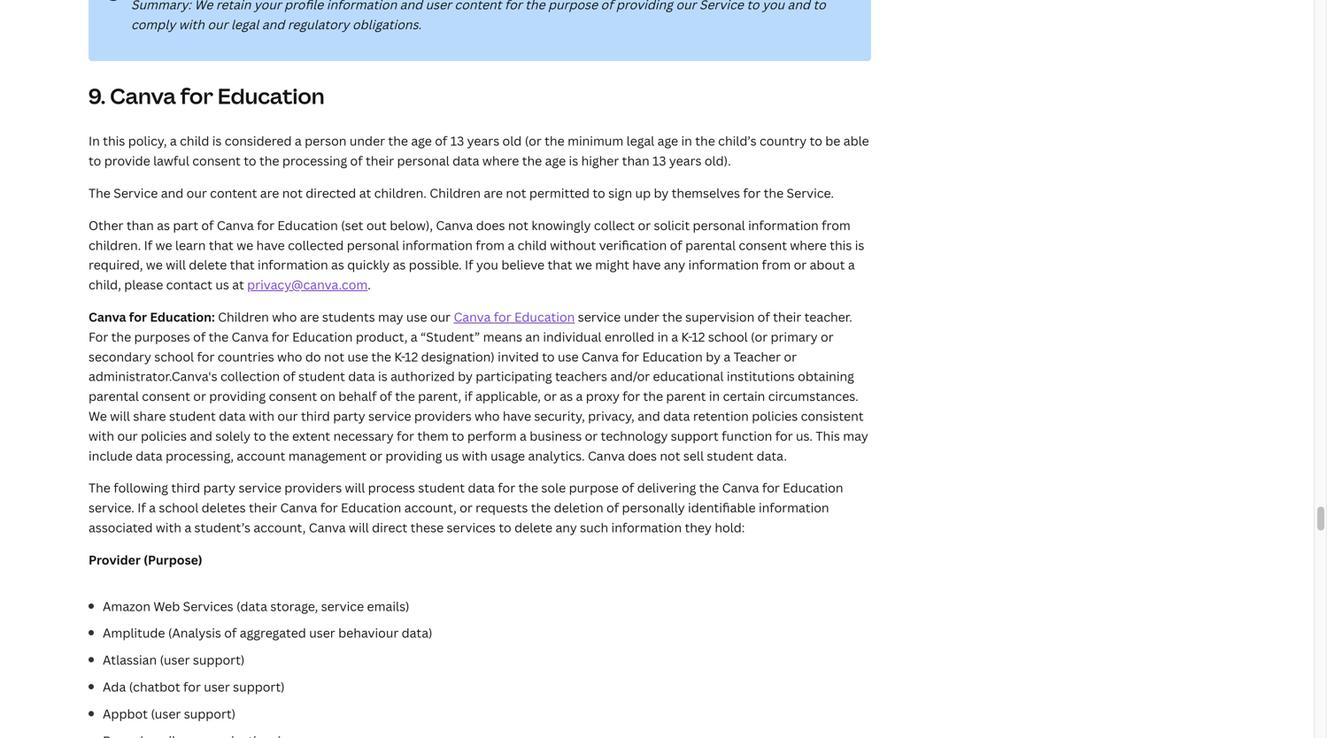 Task type: vqa. For each thing, say whether or not it's contained in the screenshot.
privacy@canva.com .
yes



Task type: locate. For each thing, give the bounding box(es) containing it.
this right in
[[103, 133, 125, 149]]

deletion
[[554, 499, 603, 516]]

school down the purposes
[[154, 348, 194, 365]]

student's
[[194, 519, 250, 536]]

by up educational
[[706, 348, 721, 365]]

party inside the following third party service providers will process student data for the sole purpose of delivering the canva for education service. if a school deletes their canva for education account, or requests the deletion of personally identifiable information associated with a student's account, canva will direct these services to delete any such information they hold:
[[203, 480, 236, 496]]

support) for atlassian (user support)
[[193, 652, 245, 668]]

0 vertical spatial who
[[272, 309, 297, 325]]

2 vertical spatial their
[[249, 499, 277, 516]]

a right product, on the left top of the page
[[411, 328, 418, 345]]

service up behaviour
[[321, 598, 364, 615]]

emails)
[[367, 598, 409, 615]]

by right "up"
[[654, 185, 669, 201]]

service
[[699, 0, 744, 13], [114, 185, 158, 201]]

1 vertical spatial have
[[632, 256, 661, 273]]

does
[[476, 217, 505, 234], [628, 447, 657, 464]]

(user for appbot
[[151, 705, 181, 722]]

1 horizontal spatial we
[[194, 0, 213, 13]]

if right possible.
[[465, 256, 473, 273]]

their right "deletes"
[[249, 499, 277, 516]]

a right about
[[848, 256, 855, 273]]

obligations.
[[352, 16, 421, 33]]

service inside the following third party service providers will process student data for the sole purpose of delivering the canva for education service. if a school deletes their canva for education account, or requests the deletion of personally identifiable information associated with a student's account, canva will direct these services to delete any such information they hold:
[[239, 480, 281, 496]]

at up out
[[359, 185, 371, 201]]

by
[[654, 185, 669, 201], [706, 348, 721, 365], [458, 368, 473, 385]]

with up (purpose)
[[156, 519, 181, 536]]

0 horizontal spatial legal
[[231, 16, 259, 33]]

you inside summary: we retain your profile information and user content for the purpose of providing our service to you and to comply with our legal and regulatory obligations.
[[762, 0, 784, 13]]

their up out
[[366, 152, 394, 169]]

education up educational
[[642, 348, 703, 365]]

atlassian (user support)
[[103, 652, 245, 668]]

1 horizontal spatial may
[[843, 427, 868, 444]]

from up about
[[822, 217, 851, 234]]

storage,
[[270, 598, 318, 615]]

than
[[622, 152, 649, 169], [126, 217, 154, 234]]

1 vertical spatial may
[[843, 427, 868, 444]]

to inside canva for education: children who are students may use our canva for education service under the supervision of their teacher. for the purposes of the canva for education product, a "student" means an individual enrolled in a k-12 school (or primary or secondary school for countries who do not use the k-12 designation) invited to use canva for education by a teacher or administrator.
[[542, 348, 555, 365]]

the up other
[[89, 185, 111, 201]]

.
[[368, 276, 371, 293]]

applicable,
[[475, 388, 541, 405]]

have inside canva's collection of student data is authorized by participating teachers and/or educational institutions obtaining parental consent or providing consent on behalf of the parent, if applicable, or as a proxy for the parent in certain circumstances. we will share student data with our third party service providers who have security, privacy, and data retention policies consistent with our policies and solely to the extent necessary for them to perform a business or technology support function for us. this may include data processing, account management or providing us with usage analytics. canva does not sell student data.
[[503, 408, 531, 424]]

1 vertical spatial than
[[126, 217, 154, 234]]

canva
[[110, 81, 176, 110], [217, 217, 254, 234], [436, 217, 473, 234], [89, 309, 126, 325], [454, 309, 491, 325], [232, 328, 269, 345], [582, 348, 619, 365], [588, 447, 625, 464], [722, 480, 759, 496], [280, 499, 317, 516], [309, 519, 346, 536]]

12 down supervision
[[692, 328, 705, 345]]

we inside summary: we retain your profile information and user content for the purpose of providing our service to you and to comply with our legal and regulatory obligations.
[[194, 0, 213, 13]]

purpose inside summary: we retain your profile information and user content for the purpose of providing our service to you and to comply with our legal and regulatory obligations.
[[548, 0, 598, 13]]

user
[[425, 0, 451, 13], [309, 625, 335, 642], [204, 679, 230, 695]]

a up lawful
[[170, 133, 177, 149]]

1 vertical spatial (user
[[151, 705, 181, 722]]

personal
[[397, 152, 449, 169], [693, 217, 745, 234], [347, 237, 399, 253]]

providers inside the following third party service providers will process student data for the sole purpose of delivering the canva for education service. if a school deletes their canva for education account, or requests the deletion of personally identifiable information associated with a student's account, canva will direct these services to delete any such information they hold:
[[284, 480, 342, 496]]

0 horizontal spatial their
[[249, 499, 277, 516]]

1 vertical spatial children.
[[89, 237, 141, 253]]

collection
[[220, 368, 280, 385]]

will inside other than as part of canva for education (set out below), canva does not knowingly collect or solicit personal information from children. if we learn that we have collected personal information from a child without verification of parental consent where this is required, we will delete that information as quickly as possible. if you believe that we might have any information from or about a child, please contact us at
[[166, 256, 186, 273]]

analytics.
[[528, 447, 585, 464]]

2 horizontal spatial have
[[632, 256, 661, 273]]

enrolled
[[605, 328, 654, 345]]

0 horizontal spatial years
[[467, 133, 499, 149]]

are down privacy@canva.com .
[[300, 309, 319, 325]]

delete down learn
[[189, 256, 227, 273]]

does inside other than as part of canva for education (set out below), canva does not knowingly collect or solicit personal information from children. if we learn that we have collected personal information from a child without verification of parental consent where this is required, we will delete that information as quickly as possible. if you believe that we might have any information from or about a child, please contact us at
[[476, 217, 505, 234]]

or up security,
[[544, 388, 557, 405]]

education up an
[[514, 309, 575, 325]]

providers down parent,
[[414, 408, 472, 424]]

or left about
[[794, 256, 807, 273]]

(or right old
[[525, 133, 542, 149]]

amazon web services (data storage, service emails)
[[103, 598, 409, 615]]

support) down the (analysis
[[193, 652, 245, 668]]

we up include
[[89, 408, 107, 424]]

1 horizontal spatial parental
[[685, 237, 736, 253]]

for
[[505, 0, 522, 13], [180, 81, 213, 110], [743, 185, 761, 201], [257, 217, 274, 234], [129, 309, 147, 325], [494, 309, 511, 325], [272, 328, 289, 345], [197, 348, 215, 365], [622, 348, 639, 365], [623, 388, 640, 405], [397, 427, 414, 444], [775, 427, 793, 444], [498, 480, 515, 496], [762, 480, 780, 496], [320, 499, 338, 516], [183, 679, 201, 695]]

1 horizontal spatial child
[[518, 237, 547, 253]]

1 horizontal spatial legal
[[626, 133, 654, 149]]

1 vertical spatial at
[[232, 276, 244, 293]]

parent
[[666, 388, 706, 405]]

we inside canva's collection of student data is authorized by participating teachers and/or educational institutions obtaining parental consent or providing consent on behalf of the parent, if applicable, or as a proxy for the parent in certain circumstances. we will share student data with our third party service providers who have security, privacy, and data retention policies consistent with our policies and solely to the extent necessary for them to perform a business or technology support function for us. this may include data processing, account management or providing us with usage analytics. canva does not sell student data.
[[89, 408, 107, 424]]

legal right minimum
[[626, 133, 654, 149]]

are
[[260, 185, 279, 201], [484, 185, 503, 201], [300, 309, 319, 325]]

retention
[[693, 408, 749, 424]]

0 horizontal spatial children
[[218, 309, 269, 325]]

data up the service and our content are not directed at children. children are not permitted to sign up by themselves for the service.
[[452, 152, 479, 169]]

not left sell
[[660, 447, 680, 464]]

2 horizontal spatial providing
[[616, 0, 673, 13]]

0 horizontal spatial content
[[210, 185, 257, 201]]

0 vertical spatial third
[[301, 408, 330, 424]]

years left old). on the top
[[669, 152, 702, 169]]

0 vertical spatial does
[[476, 217, 505, 234]]

1 horizontal spatial you
[[762, 0, 784, 13]]

2 vertical spatial by
[[458, 368, 473, 385]]

a up believe
[[508, 237, 515, 253]]

1 horizontal spatial 13
[[652, 152, 666, 169]]

1 vertical spatial children
[[218, 309, 269, 325]]

who inside canva's collection of student data is authorized by participating teachers and/or educational institutions obtaining parental consent or providing consent on behalf of the parent, if applicable, or as a proxy for the parent in certain circumstances. we will share student data with our third party service providers who have security, privacy, and data retention policies consistent with our policies and solely to the extent necessary for them to perform a business or technology support function for us. this may include data processing, account management or providing us with usage analytics. canva does not sell student data.
[[475, 408, 500, 424]]

might
[[595, 256, 629, 273]]

who down "privacy@canva.com" link
[[272, 309, 297, 325]]

if inside the following third party service providers will process student data for the sole purpose of delivering the canva for education service. if a school deletes their canva for education account, or requests the deletion of personally identifiable information associated with a student's account, canva will direct these services to delete any such information they hold:
[[137, 499, 146, 516]]

1 horizontal spatial where
[[790, 237, 827, 253]]

with
[[179, 16, 204, 33], [249, 408, 274, 424], [89, 427, 114, 444], [462, 447, 488, 464], [156, 519, 181, 536]]

1 vertical spatial content
[[210, 185, 257, 201]]

may
[[378, 309, 403, 325], [843, 427, 868, 444]]

2 horizontal spatial use
[[558, 348, 579, 365]]

1 the from the top
[[89, 185, 111, 201]]

where inside other than as part of canva for education (set out below), canva does not knowingly collect or solicit personal information from children. if we learn that we have collected personal information from a child without verification of parental consent where this is required, we will delete that information as quickly as possible. if you believe that we might have any information from or about a child, please contact us at
[[790, 237, 827, 253]]

information up "privacy@canva.com" link
[[258, 256, 328, 273]]

0 vertical spatial content
[[455, 0, 502, 13]]

0 vertical spatial (user
[[160, 652, 190, 668]]

have left collected
[[256, 237, 285, 253]]

not left directed
[[282, 185, 303, 201]]

service up individual
[[578, 309, 621, 325]]

information up obligations.
[[326, 0, 397, 13]]

0 vertical spatial service
[[699, 0, 744, 13]]

does down the service and our content are not directed at children. children are not permitted to sign up by themselves for the service.
[[476, 217, 505, 234]]

2 vertical spatial providing
[[385, 447, 442, 464]]

children up countries
[[218, 309, 269, 325]]

third inside the following third party service providers will process student data for the sole purpose of delivering the canva for education service. if a school deletes their canva for education account, or requests the deletion of personally identifiable information associated with a student's account, canva will direct these services to delete any such information they hold:
[[171, 480, 200, 496]]

at inside other than as part of canva for education (set out below), canva does not knowingly collect or solicit personal information from children. if we learn that we have collected personal information from a child without verification of parental consent where this is required, we will delete that information as quickly as possible. if you believe that we might have any information from or about a child, please contact us at
[[232, 276, 244, 293]]

by inside canva's collection of student data is authorized by participating teachers and/or educational institutions obtaining parental consent or providing consent on behalf of the parent, if applicable, or as a proxy for the parent in certain circumstances. we will share student data with our third party service providers who have security, privacy, and data retention policies consistent with our policies and solely to the extent necessary for them to perform a business or technology support function for us. this may include data processing, account management or providing us with usage analytics. canva does not sell student data.
[[458, 368, 473, 385]]

delete inside other than as part of canva for education (set out below), canva does not knowingly collect or solicit personal information from children. if we learn that we have collected personal information from a child without verification of parental consent where this is required, we will delete that information as quickly as possible. if you believe that we might have any information from or about a child, please contact us at
[[189, 256, 227, 273]]

0 horizontal spatial policies
[[141, 427, 187, 444]]

0 horizontal spatial you
[[476, 256, 498, 273]]

student up these
[[418, 480, 465, 496]]

0 horizontal spatial this
[[103, 133, 125, 149]]

1 horizontal spatial in
[[681, 133, 692, 149]]

2 vertical spatial who
[[475, 408, 500, 424]]

amplitude
[[103, 625, 165, 642]]

purposes
[[134, 328, 190, 345]]

0 vertical spatial by
[[654, 185, 669, 201]]

1 vertical spatial by
[[706, 348, 721, 365]]

0 horizontal spatial from
[[476, 237, 505, 253]]

0 horizontal spatial child
[[180, 133, 209, 149]]

or down canva's
[[193, 388, 206, 405]]

support)
[[193, 652, 245, 668], [233, 679, 285, 695], [184, 705, 236, 722]]

such
[[580, 519, 608, 536]]

0 vertical spatial k-
[[681, 328, 692, 345]]

we left retain
[[194, 0, 213, 13]]

service down 'account'
[[239, 480, 281, 496]]

the inside the following third party service providers will process student data for the sole purpose of delivering the canva for education service. if a school deletes their canva for education account, or requests the deletion of personally identifiable information associated with a student's account, canva will direct these services to delete any such information they hold:
[[89, 480, 111, 496]]

1 vertical spatial providers
[[284, 480, 342, 496]]

0 vertical spatial children
[[430, 185, 481, 201]]

1 horizontal spatial delete
[[514, 519, 552, 536]]

obtaining
[[798, 368, 854, 385]]

12 up authorized
[[405, 348, 418, 365]]

1 vertical spatial k-
[[394, 348, 405, 365]]

learn
[[175, 237, 206, 253]]

0 vertical spatial us
[[215, 276, 229, 293]]

appbot (user support)
[[103, 705, 236, 722]]

1 horizontal spatial than
[[622, 152, 649, 169]]

in right enrolled
[[657, 328, 668, 345]]

legal inside in this policy, a child is considered a person under the age of 13 years old (or the minimum legal age in the child's country to be able to provide lawful consent to the processing of their personal data where the age is higher than 13 years old).
[[626, 133, 654, 149]]

13 left old). on the top
[[652, 152, 666, 169]]

the
[[89, 185, 111, 201], [89, 480, 111, 496]]

third inside canva's collection of student data is authorized by participating teachers and/or educational institutions obtaining parental consent or providing consent on behalf of the parent, if applicable, or as a proxy for the parent in certain circumstances. we will share student data with our third party service providers who have security, privacy, and data retention policies consistent with our policies and solely to the extent necessary for them to perform a business or technology support function for us. this may include data processing, account management or providing us with usage analytics. canva does not sell student data.
[[301, 408, 330, 424]]

0 vertical spatial purpose
[[548, 0, 598, 13]]

that up "privacy@canva.com" link
[[230, 256, 255, 273]]

any down deletion
[[555, 519, 577, 536]]

providing inside summary: we retain your profile information and user content for the purpose of providing our service to you and to comply with our legal and regulatory obligations.
[[616, 0, 673, 13]]

1 horizontal spatial any
[[664, 256, 685, 273]]

content
[[455, 0, 502, 13], [210, 185, 257, 201]]

0 vertical spatial (or
[[525, 133, 542, 149]]

0 vertical spatial may
[[378, 309, 403, 325]]

collected
[[288, 237, 344, 253]]

canva down the service and our content are not directed at children. children are not permitted to sign up by themselves for the service.
[[436, 217, 473, 234]]

0 horizontal spatial providers
[[284, 480, 342, 496]]

hold:
[[715, 519, 745, 536]]

may inside canva's collection of student data is authorized by participating teachers and/or educational institutions obtaining parental consent or providing consent on behalf of the parent, if applicable, or as a proxy for the parent in certain circumstances. we will share student data with our third party service providers who have security, privacy, and data retention policies consistent with our policies and solely to the extent necessary for them to perform a business or technology support function for us. this may include data processing, account management or providing us with usage analytics. canva does not sell student data.
[[843, 427, 868, 444]]

policies down share
[[141, 427, 187, 444]]

higher
[[581, 152, 619, 169]]

1 horizontal spatial children
[[430, 185, 481, 201]]

education up direct
[[341, 499, 401, 516]]

service inside canva for education: children who are students may use our canva for education service under the supervision of their teacher. for the purposes of the canva for education product, a "student" means an individual enrolled in a k-12 school (or primary or secondary school for countries who do not use the k-12 designation) invited to use canva for education by a teacher or administrator.
[[578, 309, 621, 325]]

13 up the service and our content are not directed at children. children are not permitted to sign up by themselves for the service.
[[450, 133, 464, 149]]

1 vertical spatial 12
[[405, 348, 418, 365]]

12
[[692, 328, 705, 345], [405, 348, 418, 365]]

are for may
[[300, 309, 319, 325]]

1 vertical spatial in
[[657, 328, 668, 345]]

0 vertical spatial 13
[[450, 133, 464, 149]]

1 horizontal spatial user
[[309, 625, 335, 642]]

with down summary:
[[179, 16, 204, 33]]

child
[[180, 133, 209, 149], [518, 237, 547, 253]]

if
[[144, 237, 152, 253], [465, 256, 473, 273], [137, 499, 146, 516]]

1 horizontal spatial age
[[545, 152, 566, 169]]

for inside summary: we retain your profile information and user content for the purpose of providing our service to you and to comply with our legal and regulatory obligations.
[[505, 0, 522, 13]]

0 horizontal spatial (or
[[525, 133, 542, 149]]

0 vertical spatial the
[[89, 185, 111, 201]]

from up believe
[[476, 237, 505, 253]]

these
[[410, 519, 444, 536]]

(or inside canva for education: children who are students may use our canva for education service under the supervision of their teacher. for the purposes of the canva for education product, a "student" means an individual enrolled in a k-12 school (or primary or secondary school for countries who do not use the k-12 designation) invited to use canva for education by a teacher or administrator.
[[751, 328, 768, 345]]

include
[[89, 447, 133, 464]]

(set
[[341, 217, 363, 234]]

extent
[[292, 427, 330, 444]]

1 vertical spatial policies
[[141, 427, 187, 444]]

with inside summary: we retain your profile information and user content for the purpose of providing our service to you and to comply with our legal and regulatory obligations.
[[179, 16, 204, 33]]

canva left direct
[[309, 519, 346, 536]]

for inside other than as part of canva for education (set out below), canva does not knowingly collect or solicit personal information from children. if we learn that we have collected personal information from a child without verification of parental consent where this is required, we will delete that information as quickly as possible. if you believe that we might have any information from or about a child, please contact us at
[[257, 217, 274, 234]]

without
[[550, 237, 596, 253]]

1 horizontal spatial have
[[503, 408, 531, 424]]

designation)
[[421, 348, 495, 365]]

a
[[170, 133, 177, 149], [295, 133, 302, 149], [508, 237, 515, 253], [848, 256, 855, 273], [411, 328, 418, 345], [671, 328, 678, 345], [724, 348, 731, 365], [576, 388, 583, 405], [520, 427, 527, 444], [149, 499, 156, 516], [184, 519, 191, 536]]

data up following at the left
[[136, 447, 163, 464]]

1 vertical spatial (or
[[751, 328, 768, 345]]

1 horizontal spatial providers
[[414, 408, 472, 424]]

k- down supervision
[[681, 328, 692, 345]]

2 horizontal spatial by
[[706, 348, 721, 365]]

sole
[[541, 480, 566, 496]]

that right learn
[[209, 237, 234, 253]]

1 horizontal spatial third
[[301, 408, 330, 424]]

where inside in this policy, a child is considered a person under the age of 13 years old (or the minimum legal age in the child's country to be able to provide lawful consent to the processing of their personal data where the age is higher than 13 years old).
[[482, 152, 519, 169]]

their
[[366, 152, 394, 169], [773, 309, 801, 325], [249, 499, 277, 516]]

0 horizontal spatial we
[[89, 408, 107, 424]]

canva down management
[[280, 499, 317, 516]]

their inside the following third party service providers will process student data for the sole purpose of delivering the canva for education service. if a school deletes their canva for education account, or requests the deletion of personally identifiable information associated with a student's account, canva will direct these services to delete any such information they hold:
[[249, 499, 277, 516]]

1 vertical spatial any
[[555, 519, 577, 536]]

possible.
[[409, 256, 462, 273]]

parental down solicit
[[685, 237, 736, 253]]

1 vertical spatial where
[[790, 237, 827, 253]]

not inside other than as part of canva for education (set out below), canva does not knowingly collect or solicit personal information from children. if we learn that we have collected personal information from a child without verification of parental consent where this is required, we will delete that information as quickly as possible. if you believe that we might have any information from or about a child, please contact us at
[[508, 217, 528, 234]]

0 vertical spatial children.
[[374, 185, 427, 201]]

your
[[254, 0, 281, 13]]

where for data
[[482, 152, 519, 169]]

where for consent
[[790, 237, 827, 253]]

0 horizontal spatial party
[[203, 480, 236, 496]]

personal inside in this policy, a child is considered a person under the age of 13 years old (or the minimum legal age in the child's country to be able to provide lawful consent to the processing of their personal data where the age is higher than 13 years old).
[[397, 152, 449, 169]]

not up believe
[[508, 217, 528, 234]]

any inside the following third party service providers will process student data for the sole purpose of delivering the canva for education service. if a school deletes their canva for education account, or requests the deletion of personally identifiable information associated with a student's account, canva will direct these services to delete any such information they hold:
[[555, 519, 577, 536]]

up
[[635, 185, 651, 201]]

you
[[762, 0, 784, 13], [476, 256, 498, 273]]

third down processing,
[[171, 480, 200, 496]]

do
[[305, 348, 321, 365]]

third up the extent
[[301, 408, 330, 424]]

0 vertical spatial than
[[622, 152, 649, 169]]

0 horizontal spatial us
[[215, 276, 229, 293]]

summary: we retain your profile information and user content for the purpose of providing our service to you and to comply with our legal and regulatory obligations.
[[131, 0, 826, 33]]

circumstances.
[[768, 388, 858, 405]]

student
[[298, 368, 345, 385], [169, 408, 216, 424], [707, 447, 754, 464], [418, 480, 465, 496]]

us inside other than as part of canva for education (set out below), canva does not knowingly collect or solicit personal information from children. if we learn that we have collected personal information from a child without verification of parental consent where this is required, we will delete that information as quickly as possible. if you believe that we might have any information from or about a child, please contact us at
[[215, 276, 229, 293]]

them
[[417, 427, 449, 444]]

will left share
[[110, 408, 130, 424]]

as up security,
[[560, 388, 573, 405]]

0 vertical spatial providers
[[414, 408, 472, 424]]

1 horizontal spatial us
[[445, 447, 459, 464]]

child inside other than as part of canva for education (set out below), canva does not knowingly collect or solicit personal information from children. if we learn that we have collected personal information from a child without verification of parental consent where this is required, we will delete that information as quickly as possible. if you believe that we might have any information from or about a child, please contact us at
[[518, 237, 547, 253]]

1 vertical spatial the
[[89, 480, 111, 496]]

service inside canva's collection of student data is authorized by participating teachers and/or educational institutions obtaining parental consent or providing consent on behalf of the parent, if applicable, or as a proxy for the parent in certain circumstances. we will share student data with our third party service providers who have security, privacy, and data retention policies consistent with our policies and solely to the extent necessary for them to perform a business or technology support function for us. this may include data processing, account management or providing us with usage analytics. canva does not sell student data.
[[368, 408, 411, 424]]

2 the from the top
[[89, 480, 111, 496]]

not right do
[[324, 348, 344, 365]]

if up please
[[144, 237, 152, 253]]

required,
[[89, 256, 143, 273]]

k- down product, on the left top of the page
[[394, 348, 405, 365]]

educational
[[653, 368, 724, 385]]

1 horizontal spatial by
[[654, 185, 669, 201]]

privacy,
[[588, 408, 635, 424]]

information inside summary: we retain your profile information and user content for the purpose of providing our service to you and to comply with our legal and regulatory obligations.
[[326, 0, 397, 13]]

student down canva's
[[169, 408, 216, 424]]

1 vertical spatial account,
[[253, 519, 306, 536]]

1 vertical spatial delete
[[514, 519, 552, 536]]

and
[[400, 0, 422, 13], [787, 0, 810, 13], [262, 16, 284, 33], [161, 185, 183, 201], [638, 408, 660, 424], [190, 427, 212, 444]]

are inside canva for education: children who are students may use our canva for education service under the supervision of their teacher. for the purposes of the canva for education product, a "student" means an individual enrolled in a k-12 school (or primary or secondary school for countries who do not use the k-12 designation) invited to use canva for education by a teacher or administrator.
[[300, 309, 319, 325]]

child up lawful
[[180, 133, 209, 149]]

data)
[[402, 625, 432, 642]]

child inside in this policy, a child is considered a person under the age of 13 years old (or the minimum legal age in the child's country to be able to provide lawful consent to the processing of their personal data where the age is higher than 13 years old).
[[180, 133, 209, 149]]

is
[[212, 133, 222, 149], [569, 152, 578, 169], [855, 237, 864, 253], [378, 368, 387, 385]]

providing
[[616, 0, 673, 13], [209, 388, 266, 405], [385, 447, 442, 464]]

does inside canva's collection of student data is authorized by participating teachers and/or educational institutions obtaining parental consent or providing consent on behalf of the parent, if applicable, or as a proxy for the parent in certain circumstances. we will share student data with our third party service providers who have security, privacy, and data retention policies consistent with our policies and solely to the extent necessary for them to perform a business or technology support function for us. this may include data processing, account management or providing us with usage analytics. canva does not sell student data.
[[628, 447, 657, 464]]

support) down ada (chatbot for user support)
[[184, 705, 236, 722]]

us.
[[796, 427, 813, 444]]

1 horizontal spatial content
[[455, 0, 502, 13]]

content inside summary: we retain your profile information and user content for the purpose of providing our service to you and to comply with our legal and regulatory obligations.
[[455, 0, 502, 13]]

2 vertical spatial from
[[762, 256, 791, 273]]

child's
[[718, 133, 757, 149]]

1 horizontal spatial this
[[830, 237, 852, 253]]

any
[[664, 256, 685, 273], [555, 519, 577, 536]]

will inside canva's collection of student data is authorized by participating teachers and/or educational institutions obtaining parental consent or providing consent on behalf of the parent, if applicable, or as a proxy for the parent in certain circumstances. we will share student data with our third party service providers who have security, privacy, and data retention policies consistent with our policies and solely to the extent necessary for them to perform a business or technology support function for us. this may include data processing, account management or providing us with usage analytics. canva does not sell student data.
[[110, 408, 130, 424]]

process
[[368, 480, 415, 496]]

0 vertical spatial legal
[[231, 16, 259, 33]]

in inside in this policy, a child is considered a person under the age of 13 years old (or the minimum legal age in the child's country to be able to provide lawful consent to the processing of their personal data where the age is higher than 13 years old).
[[681, 133, 692, 149]]

at right contact
[[232, 276, 244, 293]]

not inside canva for education: children who are students may use our canva for education service under the supervision of their teacher. for the purposes of the canva for education product, a "student" means an individual enrolled in a k-12 school (or primary or secondary school for countries who do not use the k-12 designation) invited to use canva for education by a teacher or administrator.
[[324, 348, 344, 365]]

(analysis
[[168, 625, 221, 642]]

any inside other than as part of canva for education (set out below), canva does not knowingly collect or solicit personal information from children. if we learn that we have collected personal information from a child without verification of parental consent where this is required, we will delete that information as quickly as possible. if you believe that we might have any information from or about a child, please contact us at
[[664, 256, 685, 273]]

in left child's on the right top of page
[[681, 133, 692, 149]]

policies
[[752, 408, 798, 424], [141, 427, 187, 444]]

1 vertical spatial 13
[[652, 152, 666, 169]]

may right this
[[843, 427, 868, 444]]

account, right student's
[[253, 519, 306, 536]]

school down following at the left
[[159, 499, 199, 516]]

use down product, on the left top of the page
[[347, 348, 368, 365]]

1 vertical spatial purpose
[[569, 480, 619, 496]]

2 vertical spatial in
[[709, 388, 720, 405]]

in up retention
[[709, 388, 720, 405]]

1 horizontal spatial under
[[624, 309, 659, 325]]

solely
[[215, 427, 250, 444]]

their inside canva for education: children who are students may use our canva for education service under the supervision of their teacher. for the purposes of the canva for education product, a "student" means an individual enrolled in a k-12 school (or primary or secondary school for countries who do not use the k-12 designation) invited to use canva for education by a teacher or administrator.
[[773, 309, 801, 325]]

age up themselves
[[657, 133, 678, 149]]

education down data.
[[783, 480, 843, 496]]

of
[[601, 0, 613, 13], [435, 133, 447, 149], [350, 152, 363, 169], [201, 217, 214, 234], [670, 237, 682, 253], [757, 309, 770, 325], [193, 328, 206, 345], [283, 368, 295, 385], [380, 388, 392, 405], [622, 480, 634, 496], [606, 499, 619, 516], [224, 625, 237, 642]]

2 vertical spatial have
[[503, 408, 531, 424]]

(user down '(chatbot'
[[151, 705, 181, 722]]

are down in this policy, a child is considered a person under the age of 13 years old (or the minimum legal age in the child's country to be able to provide lawful consent to the processing of their personal data where the age is higher than 13 years old).
[[484, 185, 503, 201]]



Task type: describe. For each thing, give the bounding box(es) containing it.
believe
[[501, 256, 545, 273]]

this inside in this policy, a child is considered a person under the age of 13 years old (or the minimum legal age in the child's country to be able to provide lawful consent to the processing of their personal data where the age is higher than 13 years old).
[[103, 133, 125, 149]]

our inside canva for education: children who are students may use our canva for education service under the supervision of their teacher. for the purposes of the canva for education product, a "student" means an individual enrolled in a k-12 school (or primary or secondary school for countries who do not use the k-12 designation) invited to use canva for education by a teacher or administrator.
[[430, 309, 451, 325]]

1 vertical spatial support)
[[233, 679, 285, 695]]

consent inside other than as part of canva for education (set out below), canva does not knowingly collect or solicit personal information from children. if we learn that we have collected personal information from a child without verification of parental consent where this is required, we will delete that information as quickly as possible. if you believe that we might have any information from or about a child, please contact us at
[[739, 237, 787, 253]]

may inside canva for education: children who are students may use our canva for education service under the supervision of their teacher. for the purposes of the canva for education product, a "student" means an individual enrolled in a k-12 school (or primary or secondary school for countries who do not use the k-12 designation) invited to use canva for education by a teacher or administrator.
[[378, 309, 403, 325]]

or down the necessary
[[370, 447, 382, 464]]

lawful
[[153, 152, 189, 169]]

associated
[[89, 519, 153, 536]]

function
[[722, 427, 772, 444]]

aggregated
[[240, 625, 306, 642]]

person
[[305, 133, 347, 149]]

0 horizontal spatial service
[[114, 185, 158, 201]]

appbot
[[103, 705, 148, 722]]

1 horizontal spatial policies
[[752, 408, 798, 424]]

canva inside canva's collection of student data is authorized by participating teachers and/or educational institutions obtaining parental consent or providing consent on behalf of the parent, if applicable, or as a proxy for the parent in certain circumstances. we will share student data with our third party service providers who have security, privacy, and data retention policies consistent with our policies and solely to the extent necessary for them to perform a business or technology support function for us. this may include data processing, account management or providing us with usage analytics. canva does not sell student data.
[[588, 447, 625, 464]]

other
[[89, 217, 123, 234]]

providers inside canva's collection of student data is authorized by participating teachers and/or educational institutions obtaining parental consent or providing consent on behalf of the parent, if applicable, or as a proxy for the parent in certain circumstances. we will share student data with our third party service providers who have security, privacy, and data retention policies consistent with our policies and solely to the extent necessary for them to perform a business or technology support function for us. this may include data processing, account management or providing us with usage analytics. canva does not sell student data.
[[414, 408, 472, 424]]

service inside summary: we retain your profile information and user content for the purpose of providing our service to you and to comply with our legal and regulatory obligations.
[[699, 0, 744, 13]]

0 vertical spatial school
[[708, 328, 748, 345]]

with down perform
[[462, 447, 488, 464]]

information up possible.
[[402, 237, 473, 253]]

of inside summary: we retain your profile information and user content for the purpose of providing our service to you and to comply with our legal and regulatory obligations.
[[601, 0, 613, 13]]

about
[[810, 256, 845, 273]]

we down without
[[575, 256, 592, 273]]

in inside canva's collection of student data is authorized by participating teachers and/or educational institutions obtaining parental consent or providing consent on behalf of the parent, if applicable, or as a proxy for the parent in certain circumstances. we will share student data with our third party service providers who have security, privacy, and data retention policies consistent with our policies and solely to the extent necessary for them to perform a business or technology support function for us. this may include data processing, account management or providing us with usage analytics. canva does not sell student data.
[[709, 388, 720, 405]]

who for student
[[475, 408, 500, 424]]

canva for education: children who are students may use our canva for education service under the supervision of their teacher. for the purposes of the canva for education product, a "student" means an individual enrolled in a k-12 school (or primary or secondary school for countries who do not use the k-12 designation) invited to use canva for education by a teacher or administrator.
[[89, 309, 852, 385]]

we right learn
[[237, 237, 253, 253]]

than inside other than as part of canva for education (set out below), canva does not knowingly collect or solicit personal information from children. if we learn that we have collected personal information from a child without verification of parental consent where this is required, we will delete that information as quickly as possible. if you believe that we might have any information from or about a child, please contact us at
[[126, 217, 154, 234]]

data inside the following third party service providers will process student data for the sole purpose of delivering the canva for education service. if a school deletes their canva for education account, or requests the deletion of personally identifiable information associated with a student's account, canva will direct these services to delete any such information they hold:
[[468, 480, 495, 496]]

than inside in this policy, a child is considered a person under the age of 13 years old (or the minimum legal age in the child's country to be able to provide lawful consent to the processing of their personal data where the age is higher than 13 years old).
[[622, 152, 649, 169]]

product,
[[356, 328, 408, 345]]

direct
[[372, 519, 407, 536]]

support) for appbot (user support)
[[184, 705, 236, 722]]

2 horizontal spatial are
[[484, 185, 503, 201]]

other than as part of canva for education (set out below), canva does not knowingly collect or solicit personal information from children. if we learn that we have collected personal information from a child without verification of parental consent where this is required, we will delete that information as quickly as possible. if you believe that we might have any information from or about a child, please contact us at
[[89, 217, 864, 293]]

0 horizontal spatial age
[[411, 133, 432, 149]]

canva up the identifiable
[[722, 480, 759, 496]]

are for directed
[[260, 185, 279, 201]]

account
[[237, 447, 285, 464]]

a down teachers
[[576, 388, 583, 405]]

the for the service and our content are not directed at children. children are not permitted to sign up by themselves for the service.
[[89, 185, 111, 201]]

us inside canva's collection of student data is authorized by participating teachers and/or educational institutions obtaining parental consent or providing consent on behalf of the parent, if applicable, or as a proxy for the parent in certain circumstances. we will share student data with our third party service providers who have security, privacy, and data retention policies consistent with our policies and solely to the extent necessary for them to perform a business or technology support function for us. this may include data processing, account management or providing us with usage analytics. canva does not sell student data.
[[445, 447, 459, 464]]

1 vertical spatial personal
[[693, 217, 745, 234]]

by inside canva for education: children who are students may use our canva for education service under the supervision of their teacher. for the purposes of the canva for education product, a "student" means an individual enrolled in a k-12 school (or primary or secondary school for countries who do not use the k-12 designation) invited to use canva for education by a teacher or administrator.
[[706, 348, 721, 365]]

children inside canva for education: children who are students may use our canva for education service under the supervision of their teacher. for the purposes of the canva for education product, a "student" means an individual enrolled in a k-12 school (or primary or secondary school for countries who do not use the k-12 designation) invited to use canva for education by a teacher or administrator.
[[218, 309, 269, 325]]

under inside canva for education: children who are students may use our canva for education service under the supervision of their teacher. for the purposes of the canva for education product, a "student" means an individual enrolled in a k-12 school (or primary or secondary school for countries who do not use the k-12 designation) invited to use canva for education by a teacher or administrator.
[[624, 309, 659, 325]]

privacy@canva.com link
[[247, 276, 368, 293]]

canva right part
[[217, 217, 254, 234]]

not left permitted
[[506, 185, 526, 201]]

student up on
[[298, 368, 345, 385]]

business
[[530, 427, 582, 444]]

1 vertical spatial if
[[465, 256, 473, 273]]

2 vertical spatial personal
[[347, 237, 399, 253]]

retain
[[216, 0, 251, 13]]

school inside the following third party service providers will process student data for the sole purpose of delivering the canva for education service. if a school deletes their canva for education account, or requests the deletion of personally identifiable information associated with a student's account, canva will direct these services to delete any such information they hold:
[[159, 499, 199, 516]]

or inside the following third party service providers will process student data for the sole purpose of delivering the canva for education service. if a school deletes their canva for education account, or requests the deletion of personally identifiable information associated with a student's account, canva will direct these services to delete any such information they hold:
[[460, 499, 473, 516]]

processing,
[[166, 447, 234, 464]]

information up supervision
[[688, 256, 759, 273]]

or up verification
[[638, 217, 651, 234]]

consent left on
[[269, 388, 317, 405]]

not inside canva's collection of student data is authorized by participating teachers and/or educational institutions obtaining parental consent or providing consent on behalf of the parent, if applicable, or as a proxy for the parent in certain circumstances. we will share student data with our third party service providers who have security, privacy, and data retention policies consistent with our policies and solely to the extent necessary for them to perform a business or technology support function for us. this may include data processing, account management or providing us with usage analytics. canva does not sell student data.
[[660, 447, 680, 464]]

canva up teachers
[[582, 348, 619, 365]]

0 horizontal spatial account,
[[253, 519, 306, 536]]

canva up 'for'
[[89, 309, 126, 325]]

technology
[[601, 427, 668, 444]]

that down without
[[548, 256, 572, 273]]

services
[[183, 598, 233, 615]]

share
[[133, 408, 166, 424]]

profile
[[284, 0, 323, 13]]

as left part
[[157, 217, 170, 234]]

or down privacy,
[[585, 427, 598, 444]]

consent up share
[[142, 388, 190, 405]]

(chatbot
[[129, 679, 180, 695]]

old
[[502, 133, 522, 149]]

delivering
[[637, 480, 696, 496]]

authorized
[[390, 368, 455, 385]]

data down parent
[[663, 408, 690, 424]]

behalf
[[338, 388, 377, 405]]

old).
[[705, 152, 731, 169]]

education up considered
[[218, 81, 325, 110]]

parent,
[[418, 388, 461, 405]]

canva for education link
[[454, 309, 575, 325]]

administrator.
[[89, 368, 172, 385]]

education inside other than as part of canva for education (set out below), canva does not knowingly collect or solicit personal information from children. if we learn that we have collected personal information from a child without verification of parental consent where this is required, we will delete that information as quickly as possible. if you believe that we might have any information from or about a child, please contact us at
[[277, 217, 338, 234]]

education up do
[[292, 328, 353, 345]]

0 vertical spatial years
[[467, 133, 499, 149]]

data inside in this policy, a child is considered a person under the age of 13 years old (or the minimum legal age in the child's country to be able to provide lawful consent to the processing of their personal data where the age is higher than 13 years old).
[[452, 152, 479, 169]]

solicit
[[654, 217, 690, 234]]

regulatory
[[287, 16, 349, 33]]

1 horizontal spatial providing
[[385, 447, 442, 464]]

we up please
[[146, 256, 163, 273]]

who for children
[[277, 348, 302, 365]]

as right quickly
[[393, 256, 406, 273]]

student inside the following third party service providers will process student data for the sole purpose of delivering the canva for education service. if a school deletes their canva for education account, or requests the deletion of personally identifiable information associated with a student's account, canva will direct these services to delete any such information they hold:
[[418, 480, 465, 496]]

sign
[[608, 185, 632, 201]]

country
[[760, 133, 807, 149]]

0 horizontal spatial 13
[[450, 133, 464, 149]]

2 horizontal spatial from
[[822, 217, 851, 234]]

0 vertical spatial have
[[256, 237, 285, 253]]

perform
[[467, 427, 517, 444]]

1 horizontal spatial children.
[[374, 185, 427, 201]]

knowingly
[[531, 217, 591, 234]]

1 vertical spatial school
[[154, 348, 194, 365]]

is inside other than as part of canva for education (set out below), canva does not knowingly collect or solicit personal information from children. if we learn that we have collected personal information from a child without verification of parental consent where this is required, we will delete that information as quickly as possible. if you believe that we might have any information from or about a child, please contact us at
[[855, 237, 864, 253]]

teacher.
[[804, 309, 852, 325]]

purpose inside the following third party service providers will process student data for the sole purpose of delivering the canva for education service. if a school deletes their canva for education account, or requests the deletion of personally identifiable information associated with a student's account, canva will direct these services to delete any such information they hold:
[[569, 480, 619, 496]]

necessary
[[333, 427, 394, 444]]

parental inside other than as part of canva for education (set out below), canva does not knowingly collect or solicit personal information from children. if we learn that we have collected personal information from a child without verification of parental consent where this is required, we will delete that information as quickly as possible. if you believe that we might have any information from or about a child, please contact us at
[[685, 237, 736, 253]]

or down teacher. in the right of the page
[[821, 328, 834, 345]]

able
[[843, 133, 869, 149]]

on
[[320, 388, 335, 405]]

processing
[[282, 152, 347, 169]]

sell
[[683, 447, 704, 464]]

under inside in this policy, a child is considered a person under the age of 13 years old (or the minimum legal age in the child's country to be able to provide lawful consent to the processing of their personal data where the age is higher than 13 years old).
[[350, 133, 385, 149]]

individual
[[543, 328, 602, 345]]

0 horizontal spatial k-
[[394, 348, 405, 365]]

secondary
[[89, 348, 151, 365]]

web
[[153, 598, 180, 615]]

service.
[[89, 499, 134, 516]]

ada (chatbot for user support)
[[103, 679, 285, 695]]

children. inside other than as part of canva for education (set out below), canva does not knowingly collect or solicit personal information from children. if we learn that we have collected personal information from a child without verification of parental consent where this is required, we will delete that information as quickly as possible. if you believe that we might have any information from or about a child, please contact us at
[[89, 237, 141, 253]]

ada
[[103, 679, 126, 695]]

1 horizontal spatial use
[[406, 309, 427, 325]]

will left direct
[[349, 519, 369, 536]]

canva up policy,
[[110, 81, 176, 110]]

identifiable
[[688, 499, 756, 516]]

we left learn
[[155, 237, 172, 253]]

0 horizontal spatial providing
[[209, 388, 266, 405]]

the inside summary: we retain your profile information and user content for the purpose of providing our service to you and to comply with our legal and regulatory obligations.
[[525, 0, 545, 13]]

data.
[[757, 447, 787, 464]]

a up usage on the bottom of page
[[520, 427, 527, 444]]

service.
[[787, 185, 834, 201]]

institutions
[[727, 368, 795, 385]]

(or inside in this policy, a child is considered a person under the age of 13 years old (or the minimum legal age in the child's country to be able to provide lawful consent to the processing of their personal data where the age is higher than 13 years old).
[[525, 133, 542, 149]]

management
[[288, 447, 367, 464]]

0 horizontal spatial use
[[347, 348, 368, 365]]

a down following at the left
[[149, 499, 156, 516]]

information down data.
[[759, 499, 829, 516]]

privacy@canva.com .
[[247, 276, 371, 293]]

part
[[173, 217, 198, 234]]

a up 'processing'
[[295, 133, 302, 149]]

canva up "student"
[[454, 309, 491, 325]]

an
[[525, 328, 540, 345]]

information down 'personally'
[[611, 519, 682, 536]]

a left teacher
[[724, 348, 731, 365]]

parental inside canva's collection of student data is authorized by participating teachers and/or educational institutions obtaining parental consent or providing consent on behalf of the parent, if applicable, or as a proxy for the parent in certain circumstances. we will share student data with our third party service providers who have security, privacy, and data retention policies consistent with our policies and solely to the extent necessary for them to perform a business or technology support function for us. this may include data processing, account management or providing us with usage analytics. canva does not sell student data.
[[89, 388, 139, 405]]

minimum
[[568, 133, 623, 149]]

9.
[[89, 81, 106, 110]]

party inside canva's collection of student data is authorized by participating teachers and/or educational institutions obtaining parental consent or providing consent on behalf of the parent, if applicable, or as a proxy for the parent in certain circumstances. we will share student data with our third party service providers who have security, privacy, and data retention policies consistent with our policies and solely to the extent necessary for them to perform a business or technology support function for us. this may include data processing, account management or providing us with usage analytics. canva does not sell student data.
[[333, 408, 365, 424]]

or down primary
[[784, 348, 797, 365]]

1 vertical spatial from
[[476, 237, 505, 253]]

a up educational
[[671, 328, 678, 345]]

provide
[[104, 152, 150, 169]]

support
[[671, 427, 719, 444]]

the for the following third party service providers will process student data for the sole purpose of delivering the canva for education service. if a school deletes their canva for education account, or requests the deletion of personally identifiable information associated with a student's account, canva will direct these services to delete any such information they hold:
[[89, 480, 111, 496]]

invited
[[498, 348, 539, 365]]

in inside canva for education: children who are students may use our canva for education service under the supervision of their teacher. for the purposes of the canva for education product, a "student" means an individual enrolled in a k-12 school (or primary or secondary school for countries who do not use the k-12 designation) invited to use canva for education by a teacher or administrator.
[[657, 328, 668, 345]]

1 horizontal spatial k-
[[681, 328, 692, 345]]

student down function
[[707, 447, 754, 464]]

consent inside in this policy, a child is considered a person under the age of 13 years old (or the minimum legal age in the child's country to be able to provide lawful consent to the processing of their personal data where the age is higher than 13 years old).
[[192, 152, 241, 169]]

canva's
[[172, 368, 217, 385]]

1 horizontal spatial years
[[669, 152, 702, 169]]

0 horizontal spatial user
[[204, 679, 230, 695]]

1 horizontal spatial 12
[[692, 328, 705, 345]]

comply
[[131, 16, 176, 33]]

they
[[685, 519, 712, 536]]

is inside canva's collection of student data is authorized by participating teachers and/or educational institutions obtaining parental consent or providing consent on behalf of the parent, if applicable, or as a proxy for the parent in certain circumstances. we will share student data with our third party service providers who have security, privacy, and data retention policies consistent with our policies and solely to the extent necessary for them to perform a business or technology support function for us. this may include data processing, account management or providing us with usage analytics. canva does not sell student data.
[[378, 368, 387, 385]]

following
[[114, 480, 168, 496]]

their inside in this policy, a child is considered a person under the age of 13 years old (or the minimum legal age in the child's country to be able to provide lawful consent to the processing of their personal data where the age is higher than 13 years old).
[[366, 152, 394, 169]]

to inside the following third party service providers will process student data for the sole purpose of delivering the canva for education service. if a school deletes their canva for education account, or requests the deletion of personally identifiable information associated with a student's account, canva will direct these services to delete any such information they hold:
[[499, 519, 511, 536]]

information down service.
[[748, 217, 819, 234]]

1 vertical spatial user
[[309, 625, 335, 642]]

0 horizontal spatial 12
[[405, 348, 418, 365]]

0 vertical spatial if
[[144, 237, 152, 253]]

as down collected
[[331, 256, 344, 273]]

will left process
[[345, 480, 365, 496]]

atlassian
[[103, 652, 157, 668]]

policy,
[[128, 133, 167, 149]]

user inside summary: we retain your profile information and user content for the purpose of providing our service to you and to comply with our legal and regulatory obligations.
[[425, 0, 451, 13]]

data up the behalf
[[348, 368, 375, 385]]

1 horizontal spatial account,
[[404, 499, 457, 516]]

proxy
[[586, 388, 620, 405]]

as inside canva's collection of student data is authorized by participating teachers and/or educational institutions obtaining parental consent or providing consent on behalf of the parent, if applicable, or as a proxy for the parent in certain circumstances. we will share student data with our third party service providers who have security, privacy, and data retention policies consistent with our policies and solely to the extent necessary for them to perform a business or technology support function for us. this may include data processing, account management or providing us with usage analytics. canva does not sell student data.
[[560, 388, 573, 405]]

(purpose)
[[144, 551, 202, 568]]

below),
[[390, 217, 433, 234]]

with up solely
[[249, 408, 274, 424]]

delete inside the following third party service providers will process student data for the sole purpose of delivering the canva for education service. if a school deletes their canva for education account, or requests the deletion of personally identifiable information associated with a student's account, canva will direct these services to delete any such information they hold:
[[514, 519, 552, 536]]

(user for atlassian
[[160, 652, 190, 668]]

legal inside summary: we retain your profile information and user content for the purpose of providing our service to you and to comply with our legal and regulatory obligations.
[[231, 16, 259, 33]]

this
[[816, 427, 840, 444]]

data up solely
[[219, 408, 246, 424]]

1 horizontal spatial at
[[359, 185, 371, 201]]

security,
[[534, 408, 585, 424]]

with up include
[[89, 427, 114, 444]]

you inside other than as part of canva for education (set out below), canva does not knowingly collect or solicit personal information from children. if we learn that we have collected personal information from a child without verification of parental consent where this is required, we will delete that information as quickly as possible. if you believe that we might have any information from or about a child, please contact us at
[[476, 256, 498, 273]]

with inside the following third party service providers will process student data for the sole purpose of delivering the canva for education service. if a school deletes their canva for education account, or requests the deletion of personally identifiable information associated with a student's account, canva will direct these services to delete any such information they hold:
[[156, 519, 181, 536]]

quickly
[[347, 256, 390, 273]]

2 horizontal spatial age
[[657, 133, 678, 149]]

primary
[[771, 328, 818, 345]]

a left student's
[[184, 519, 191, 536]]

9. canva for education
[[89, 81, 325, 110]]

this inside other than as part of canva for education (set out below), canva does not knowingly collect or solicit personal information from children. if we learn that we have collected personal information from a child without verification of parental consent where this is required, we will delete that information as quickly as possible. if you believe that we might have any information from or about a child, please contact us at
[[830, 237, 852, 253]]

considered
[[225, 133, 292, 149]]

students
[[322, 309, 375, 325]]

provider (purpose)
[[89, 551, 202, 568]]

canva up countries
[[232, 328, 269, 345]]

privacy@canva.com
[[247, 276, 368, 293]]



